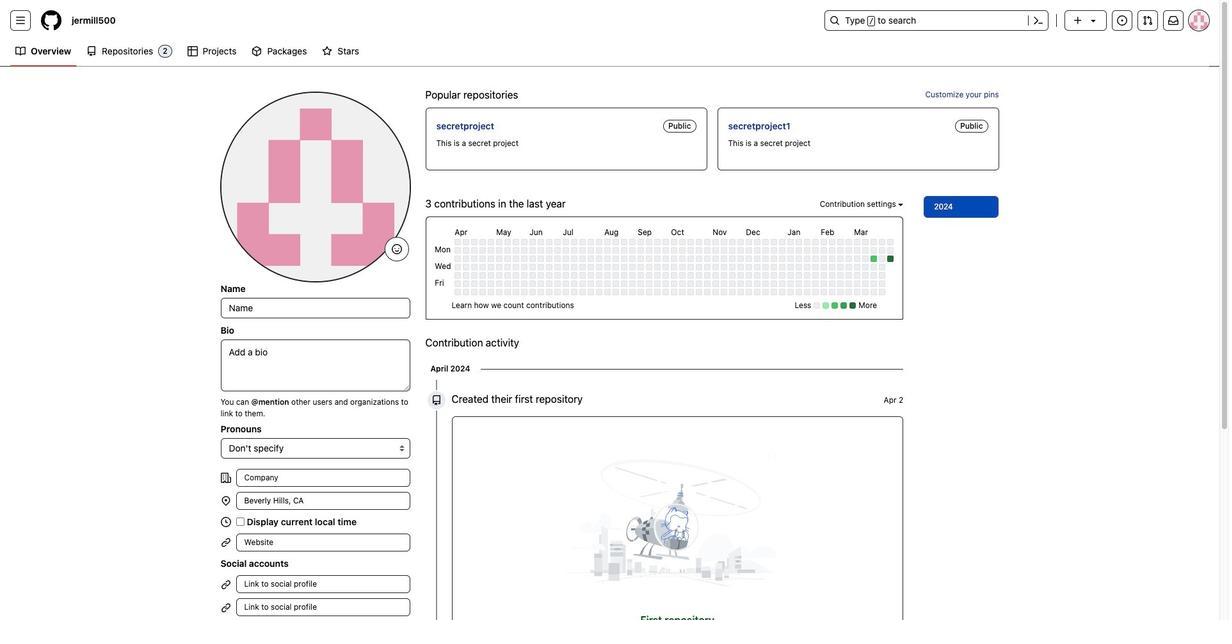 Task type: locate. For each thing, give the bounding box(es) containing it.
2 link to social profile text field from the top
[[236, 598, 410, 616]]

notifications image
[[1169, 15, 1179, 26]]

0 vertical spatial link to social profile text field
[[236, 575, 410, 593]]

1 vertical spatial link to social profile text field
[[236, 598, 410, 616]]

Add a bio text field
[[221, 339, 410, 391]]

Location field
[[236, 492, 410, 510]]

issue opened image
[[1118, 15, 1128, 26]]

table image
[[187, 46, 198, 56]]

cell
[[455, 239, 461, 246], [463, 239, 470, 246], [472, 239, 478, 246], [480, 239, 486, 246], [488, 239, 495, 246], [497, 239, 503, 246], [505, 239, 511, 246], [513, 239, 520, 246], [522, 239, 528, 246], [530, 239, 536, 246], [538, 239, 545, 246], [547, 239, 553, 246], [555, 239, 561, 246], [563, 239, 570, 246], [572, 239, 578, 246], [580, 239, 586, 246], [588, 239, 595, 246], [597, 239, 603, 246], [605, 239, 611, 246], [613, 239, 620, 246], [622, 239, 628, 246], [630, 239, 636, 246], [638, 239, 645, 246], [646, 239, 653, 246], [655, 239, 661, 246], [663, 239, 670, 246], [671, 239, 678, 246], [680, 239, 686, 246], [688, 239, 695, 246], [696, 239, 703, 246], [705, 239, 711, 246], [713, 239, 720, 246], [721, 239, 728, 246], [730, 239, 736, 246], [738, 239, 744, 246], [746, 239, 753, 246], [755, 239, 761, 246], [763, 239, 769, 246], [771, 239, 778, 246], [780, 239, 786, 246], [788, 239, 794, 246], [796, 239, 803, 246], [805, 239, 811, 246], [813, 239, 819, 246], [821, 239, 828, 246], [830, 239, 836, 246], [838, 239, 844, 246], [846, 239, 853, 246], [855, 239, 861, 246], [863, 239, 869, 246], [871, 239, 878, 246], [880, 239, 886, 246], [888, 239, 894, 246], [455, 247, 461, 254], [463, 247, 470, 254], [472, 247, 478, 254], [480, 247, 486, 254], [488, 247, 495, 254], [497, 247, 503, 254], [505, 247, 511, 254], [513, 247, 520, 254], [522, 247, 528, 254], [530, 247, 536, 254], [538, 247, 545, 254], [547, 247, 553, 254], [555, 247, 561, 254], [563, 247, 570, 254], [572, 247, 578, 254], [580, 247, 586, 254], [588, 247, 595, 254], [597, 247, 603, 254], [605, 247, 611, 254], [613, 247, 620, 254], [622, 247, 628, 254], [630, 247, 636, 254], [638, 247, 645, 254], [646, 247, 653, 254], [655, 247, 661, 254], [663, 247, 670, 254], [671, 247, 678, 254], [680, 247, 686, 254], [688, 247, 695, 254], [696, 247, 703, 254], [705, 247, 711, 254], [713, 247, 720, 254], [721, 247, 728, 254], [730, 247, 736, 254], [738, 247, 744, 254], [746, 247, 753, 254], [755, 247, 761, 254], [763, 247, 769, 254], [771, 247, 778, 254], [780, 247, 786, 254], [788, 247, 794, 254], [796, 247, 803, 254], [805, 247, 811, 254], [813, 247, 819, 254], [821, 247, 828, 254], [830, 247, 836, 254], [838, 247, 844, 254], [846, 247, 853, 254], [855, 247, 861, 254], [863, 247, 869, 254], [871, 247, 878, 254], [880, 247, 886, 254], [888, 247, 894, 254], [455, 256, 461, 262], [463, 256, 470, 262], [472, 256, 478, 262], [480, 256, 486, 262], [488, 256, 495, 262], [497, 256, 503, 262], [505, 256, 511, 262], [513, 256, 520, 262], [522, 256, 528, 262], [530, 256, 536, 262], [538, 256, 545, 262], [547, 256, 553, 262], [555, 256, 561, 262], [563, 256, 570, 262], [572, 256, 578, 262], [580, 256, 586, 262], [588, 256, 595, 262], [597, 256, 603, 262], [605, 256, 611, 262], [613, 256, 620, 262], [622, 256, 628, 262], [630, 256, 636, 262], [638, 256, 645, 262], [646, 256, 653, 262], [655, 256, 661, 262], [663, 256, 670, 262], [671, 256, 678, 262], [680, 256, 686, 262], [688, 256, 695, 262], [696, 256, 703, 262], [705, 256, 711, 262], [713, 256, 720, 262], [721, 256, 728, 262], [730, 256, 736, 262], [738, 256, 744, 262], [746, 256, 753, 262], [755, 256, 761, 262], [763, 256, 769, 262], [771, 256, 778, 262], [780, 256, 786, 262], [788, 256, 794, 262], [796, 256, 803, 262], [805, 256, 811, 262], [813, 256, 819, 262], [821, 256, 828, 262], [830, 256, 836, 262], [838, 256, 844, 262], [846, 256, 853, 262], [855, 256, 861, 262], [863, 256, 869, 262], [871, 256, 878, 262], [880, 256, 886, 262], [888, 256, 894, 262], [455, 264, 461, 270], [463, 264, 470, 270], [472, 264, 478, 270], [480, 264, 486, 270], [488, 264, 495, 270], [497, 264, 503, 270], [505, 264, 511, 270], [513, 264, 520, 270], [522, 264, 528, 270], [530, 264, 536, 270], [538, 264, 545, 270], [547, 264, 553, 270], [555, 264, 561, 270], [563, 264, 570, 270], [572, 264, 578, 270], [580, 264, 586, 270], [588, 264, 595, 270], [597, 264, 603, 270], [605, 264, 611, 270], [613, 264, 620, 270], [622, 264, 628, 270], [630, 264, 636, 270], [638, 264, 645, 270], [646, 264, 653, 270], [655, 264, 661, 270], [663, 264, 670, 270], [671, 264, 678, 270], [680, 264, 686, 270], [688, 264, 695, 270], [696, 264, 703, 270], [705, 264, 711, 270], [713, 264, 720, 270], [721, 264, 728, 270], [730, 264, 736, 270], [738, 264, 744, 270], [746, 264, 753, 270], [755, 264, 761, 270], [763, 264, 769, 270], [771, 264, 778, 270], [780, 264, 786, 270], [788, 264, 794, 270], [796, 264, 803, 270], [805, 264, 811, 270], [813, 264, 819, 270], [821, 264, 828, 270], [830, 264, 836, 270], [838, 264, 844, 270], [846, 264, 853, 270], [855, 264, 861, 270], [863, 264, 869, 270], [871, 264, 878, 270], [880, 264, 886, 270], [455, 272, 461, 279], [463, 272, 470, 279], [472, 272, 478, 279], [480, 272, 486, 279], [488, 272, 495, 279], [497, 272, 503, 279], [505, 272, 511, 279], [513, 272, 520, 279], [522, 272, 528, 279], [530, 272, 536, 279], [538, 272, 545, 279], [547, 272, 553, 279], [555, 272, 561, 279], [563, 272, 570, 279], [572, 272, 578, 279], [580, 272, 586, 279], [588, 272, 595, 279], [597, 272, 603, 279], [605, 272, 611, 279], [613, 272, 620, 279], [622, 272, 628, 279], [630, 272, 636, 279], [638, 272, 645, 279], [646, 272, 653, 279], [655, 272, 661, 279], [663, 272, 670, 279], [671, 272, 678, 279], [680, 272, 686, 279], [688, 272, 695, 279], [696, 272, 703, 279], [705, 272, 711, 279], [713, 272, 720, 279], [721, 272, 728, 279], [730, 272, 736, 279], [738, 272, 744, 279], [746, 272, 753, 279], [755, 272, 761, 279], [763, 272, 769, 279], [771, 272, 778, 279], [780, 272, 786, 279], [788, 272, 794, 279], [796, 272, 803, 279], [805, 272, 811, 279], [813, 272, 819, 279], [821, 272, 828, 279], [830, 272, 836, 279], [838, 272, 844, 279], [846, 272, 853, 279], [855, 272, 861, 279], [863, 272, 869, 279], [871, 272, 878, 279], [880, 272, 886, 279], [455, 281, 461, 287], [463, 281, 470, 287], [472, 281, 478, 287], [480, 281, 486, 287], [488, 281, 495, 287], [497, 281, 503, 287], [505, 281, 511, 287], [513, 281, 520, 287], [522, 281, 528, 287], [530, 281, 536, 287], [538, 281, 545, 287], [547, 281, 553, 287], [555, 281, 561, 287], [563, 281, 570, 287], [572, 281, 578, 287], [580, 281, 586, 287], [588, 281, 595, 287], [597, 281, 603, 287], [605, 281, 611, 287], [613, 281, 620, 287], [622, 281, 628, 287], [630, 281, 636, 287], [638, 281, 645, 287], [646, 281, 653, 287], [655, 281, 661, 287], [663, 281, 670, 287], [671, 281, 678, 287], [680, 281, 686, 287], [688, 281, 695, 287], [696, 281, 703, 287], [705, 281, 711, 287], [713, 281, 720, 287], [721, 281, 728, 287], [730, 281, 736, 287], [738, 281, 744, 287], [746, 281, 753, 287], [755, 281, 761, 287], [763, 281, 769, 287], [771, 281, 778, 287], [780, 281, 786, 287], [788, 281, 794, 287], [796, 281, 803, 287], [805, 281, 811, 287], [813, 281, 819, 287], [821, 281, 828, 287], [830, 281, 836, 287], [838, 281, 844, 287], [846, 281, 853, 287], [855, 281, 861, 287], [863, 281, 869, 287], [871, 281, 878, 287], [880, 281, 886, 287], [455, 289, 461, 295], [463, 289, 470, 295], [472, 289, 478, 295], [480, 289, 486, 295], [488, 289, 495, 295], [497, 289, 503, 295], [505, 289, 511, 295], [513, 289, 520, 295], [522, 289, 528, 295], [530, 289, 536, 295], [538, 289, 545, 295], [547, 289, 553, 295], [555, 289, 561, 295], [563, 289, 570, 295], [572, 289, 578, 295], [580, 289, 586, 295], [588, 289, 595, 295], [597, 289, 603, 295], [605, 289, 611, 295], [613, 289, 620, 295], [622, 289, 628, 295], [630, 289, 636, 295], [638, 289, 645, 295], [646, 289, 653, 295], [655, 289, 661, 295], [663, 289, 670, 295], [671, 289, 678, 295], [680, 289, 686, 295], [688, 289, 695, 295], [696, 289, 703, 295], [705, 289, 711, 295], [713, 289, 720, 295], [721, 289, 728, 295], [730, 289, 736, 295], [738, 289, 744, 295], [746, 289, 753, 295], [755, 289, 761, 295], [763, 289, 769, 295], [771, 289, 778, 295], [780, 289, 786, 295], [788, 289, 794, 295], [796, 289, 803, 295], [805, 289, 811, 295], [813, 289, 819, 295], [821, 289, 828, 295], [830, 289, 836, 295], [838, 289, 844, 295], [846, 289, 853, 295], [855, 289, 861, 295], [863, 289, 869, 295], [871, 289, 878, 295], [880, 289, 886, 295]]

repo image
[[87, 46, 97, 56]]

change your avatar image
[[221, 92, 410, 282]]

None checkbox
[[236, 518, 244, 526]]

clock image
[[221, 517, 231, 527]]

grid
[[433, 225, 896, 297]]

link image
[[221, 537, 231, 548]]

command palette image
[[1034, 15, 1044, 26]]

organization image
[[221, 473, 231, 483]]

Link to social profile text field
[[236, 575, 410, 593], [236, 598, 410, 616]]

link to social profile text field for social account image
[[236, 575, 410, 593]]

Name field
[[221, 298, 410, 318]]

repo image
[[431, 395, 442, 406]]

1 link to social profile text field from the top
[[236, 575, 410, 593]]

triangle down image
[[1089, 15, 1099, 26]]



Task type: vqa. For each thing, say whether or not it's contained in the screenshot.
Previously at the left top of the page
no



Task type: describe. For each thing, give the bounding box(es) containing it.
social account image
[[221, 579, 231, 590]]

Website field
[[236, 534, 410, 551]]

link to social profile text field for social account icon
[[236, 598, 410, 616]]

plus image
[[1074, 15, 1084, 26]]

Company field
[[236, 469, 410, 487]]

package image
[[252, 46, 262, 56]]

smiley image
[[392, 244, 402, 254]]

git pull request image
[[1143, 15, 1154, 26]]

homepage image
[[41, 10, 61, 31]]

congratulations on your first repository! image
[[518, 427, 838, 620]]

location image
[[221, 496, 231, 506]]

star image
[[322, 46, 333, 56]]

social account image
[[221, 602, 231, 613]]

book image
[[15, 46, 26, 56]]



